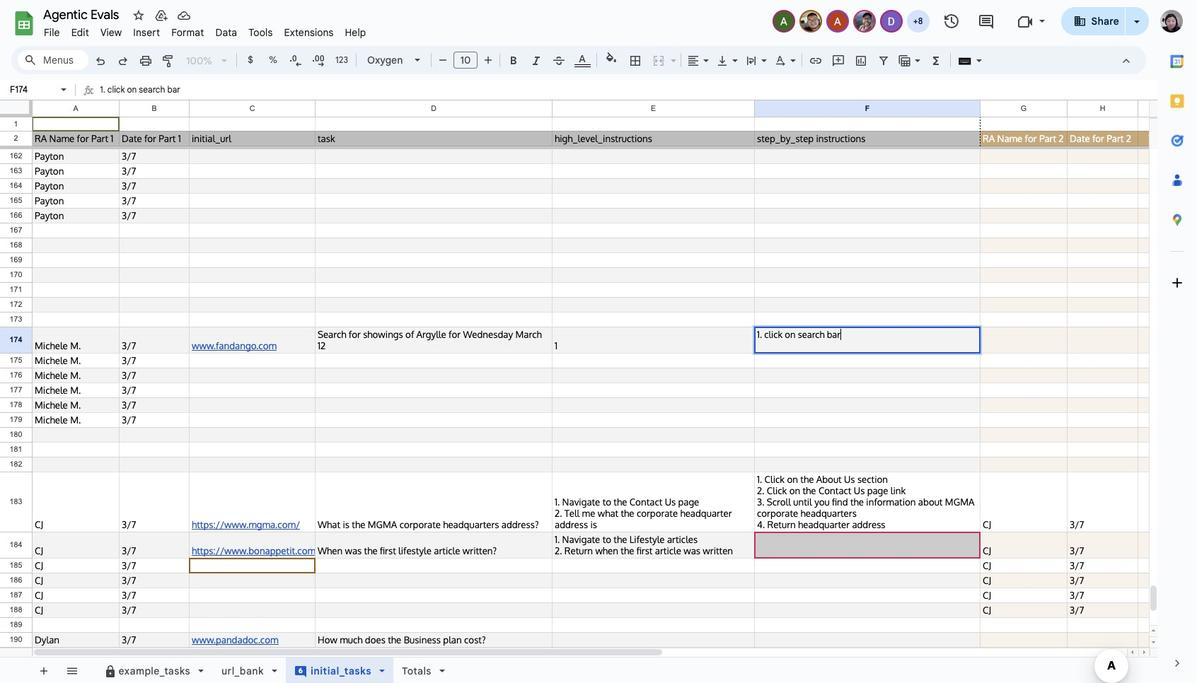 Task type: vqa. For each thing, say whether or not it's contained in the screenshot.
ON in TEXT FIELD
yes



Task type: locate. For each thing, give the bounding box(es) containing it.
1 vertical spatial 1. click on search bar
[[757, 329, 841, 340]]

0 vertical spatial on
[[127, 84, 137, 95]]

extensions menu item
[[278, 24, 339, 41]]

None text field
[[6, 83, 58, 96]]

0 horizontal spatial on
[[127, 84, 137, 95]]

application
[[0, 0, 1197, 683]]

help menu item
[[339, 24, 372, 41]]

Font size field
[[454, 52, 483, 69]]

Menus field
[[18, 50, 88, 70]]

menu bar
[[38, 18, 372, 42]]

0 horizontal spatial toolbar
[[29, 658, 88, 683]]

1 horizontal spatial search
[[798, 329, 825, 340]]

0 horizontal spatial click
[[107, 84, 125, 95]]

bar inside text box
[[167, 84, 180, 95]]

2 horizontal spatial toolbar
[[469, 658, 472, 683]]

1 vertical spatial 1.
[[757, 329, 762, 340]]

1. inside text box
[[100, 84, 105, 95]]

0 vertical spatial 1.
[[100, 84, 105, 95]]

on
[[127, 84, 137, 95], [785, 329, 796, 340]]

0 horizontal spatial 1.
[[100, 84, 105, 95]]

tools menu item
[[243, 24, 278, 41]]

Font size text field
[[454, 52, 477, 69]]

edit menu item
[[66, 24, 95, 41]]

share button
[[1061, 7, 1126, 35]]

$
[[248, 54, 253, 66]]

1. click on search bar
[[100, 84, 180, 95], [757, 329, 841, 340]]

1 horizontal spatial 1. click on search bar
[[757, 329, 841, 340]]

0 horizontal spatial 1. click on search bar
[[100, 84, 180, 95]]

bar for the 1. click on search bar text box
[[167, 84, 180, 95]]

text wrapping image
[[744, 50, 760, 70]]

menu bar banner
[[0, 0, 1197, 683]]

text color image
[[574, 50, 590, 67]]

1. for the 1. click on search bar text box
[[100, 84, 105, 95]]

Rename text field
[[38, 6, 127, 23]]

insert menu item
[[128, 24, 166, 41]]

1. click on search bar for the 1. click on search bar text box
[[100, 84, 180, 95]]

format
[[171, 26, 204, 39]]

toolbar
[[29, 658, 88, 683], [90, 658, 466, 683], [469, 658, 472, 683]]

file
[[44, 26, 60, 39]]

search inside text box
[[139, 84, 165, 95]]

tools
[[249, 26, 273, 39]]

tab list
[[1157, 42, 1197, 644]]

1 horizontal spatial on
[[785, 329, 796, 340]]

on inside text box
[[127, 84, 137, 95]]

1 vertical spatial on
[[785, 329, 796, 340]]

menu bar containing file
[[38, 18, 372, 42]]

Zoom field
[[180, 50, 233, 71]]

none text field inside name box (⌘ + j) element
[[6, 83, 58, 96]]

help
[[345, 26, 366, 39]]

1. click on search bar inside the 1. click on search bar text box
[[100, 84, 180, 95]]

123 button
[[330, 50, 353, 71]]

0 horizontal spatial search
[[139, 84, 165, 95]]

1 vertical spatial search
[[798, 329, 825, 340]]

1 horizontal spatial bar
[[827, 329, 841, 340]]

0 vertical spatial 1. click on search bar
[[100, 84, 180, 95]]

share
[[1091, 15, 1119, 28]]

data menu item
[[210, 24, 243, 41]]

main toolbar
[[88, 50, 1016, 683]]

1 horizontal spatial click
[[764, 329, 783, 340]]

click inside text box
[[107, 84, 125, 95]]

initial_tasks
[[311, 665, 371, 678]]

1. for 1. click on search bar field
[[757, 329, 762, 340]]

0 horizontal spatial bar
[[167, 84, 180, 95]]

1 horizontal spatial toolbar
[[90, 658, 466, 683]]

search
[[139, 84, 165, 95], [798, 329, 825, 340]]

0 vertical spatial click
[[107, 84, 125, 95]]

cj baylor image
[[854, 11, 874, 31]]

application containing share
[[0, 0, 1197, 683]]

functions image
[[928, 50, 944, 70]]

2 toolbar from the left
[[90, 658, 466, 683]]

0 vertical spatial bar
[[167, 84, 180, 95]]

Zoom text field
[[183, 51, 216, 71]]

on for the 1. click on search bar text box
[[127, 84, 137, 95]]

click
[[107, 84, 125, 95], [764, 329, 783, 340]]

1.
[[100, 84, 105, 95], [757, 329, 762, 340]]

1 vertical spatial bar
[[827, 329, 841, 340]]

1 horizontal spatial 1.
[[757, 329, 762, 340]]

menu bar inside menu bar banner
[[38, 18, 372, 42]]

totals
[[402, 665, 431, 678]]

%
[[269, 54, 277, 66]]

0 vertical spatial search
[[139, 84, 165, 95]]

view menu item
[[95, 24, 128, 41]]

bar
[[167, 84, 180, 95], [827, 329, 841, 340]]

1 vertical spatial click
[[764, 329, 783, 340]]



Task type: describe. For each thing, give the bounding box(es) containing it.
3 toolbar from the left
[[469, 658, 472, 683]]

% button
[[262, 50, 284, 71]]

oxygen
[[367, 54, 403, 67]]

+8
[[913, 16, 923, 26]]

name box (⌘ + j) element
[[4, 81, 71, 98]]

1. click on search bar for 1. click on search bar field
[[757, 329, 841, 340]]

edit
[[71, 26, 89, 39]]

font list. oxygen selected. option
[[367, 50, 406, 70]]

view
[[100, 26, 122, 39]]

extensions
[[284, 26, 334, 39]]

data
[[215, 26, 237, 39]]

example_tasks button
[[94, 658, 213, 683]]

dylan oquin image
[[881, 11, 901, 31]]

insert
[[133, 26, 160, 39]]

+8 button
[[905, 8, 931, 34]]

123
[[335, 54, 348, 65]]

url_bank
[[221, 665, 264, 678]]

totals button
[[393, 658, 454, 683]]

search for the 1. click on search bar text box
[[139, 84, 165, 95]]

click for 1. click on search bar field
[[764, 329, 783, 340]]

format menu item
[[166, 24, 210, 41]]

ashley tran image
[[827, 11, 847, 31]]

vertical align image
[[715, 50, 731, 70]]

borders image
[[627, 50, 643, 70]]

text rotation image
[[773, 50, 789, 70]]

tab list inside menu bar banner
[[1157, 42, 1197, 644]]

search for 1. click on search bar field
[[798, 329, 825, 340]]

$ button
[[240, 50, 261, 71]]

toolbar containing example_tasks
[[90, 658, 466, 683]]

example_tasks
[[119, 665, 190, 678]]

Star checkbox
[[102, 0, 161, 52]]

1. click on search bar text field
[[100, 81, 1157, 100]]

angela cha image
[[774, 11, 793, 31]]

fill color image
[[603, 50, 619, 67]]

url_bank button
[[212, 658, 286, 683]]

6
[[299, 667, 303, 676]]

all sheets image
[[60, 659, 83, 682]]

quick sharing actions image
[[1134, 21, 1140, 42]]

click for the 1. click on search bar text box
[[107, 84, 125, 95]]

bar for 1. click on search bar field
[[827, 329, 841, 340]]

on for 1. click on search bar field
[[785, 329, 796, 340]]

1 toolbar from the left
[[29, 658, 88, 683]]

F174 field
[[757, 329, 978, 340]]

ben chafik image
[[801, 11, 820, 31]]

file menu item
[[38, 24, 66, 41]]



